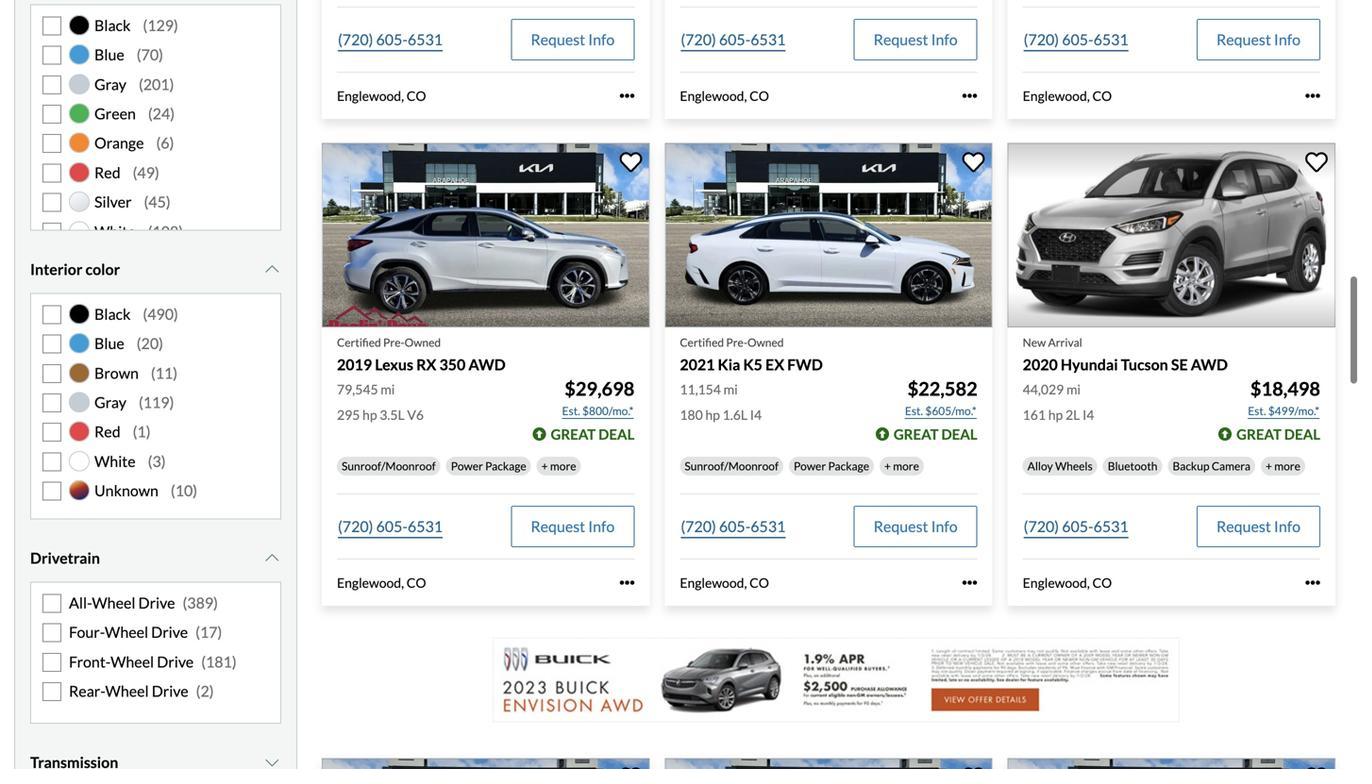 Task type: describe. For each thing, give the bounding box(es) containing it.
+ for $29,698
[[541, 459, 548, 473]]

2019
[[337, 355, 372, 374]]

fwd
[[787, 355, 823, 374]]

new arrival 2020 hyundai tucson se awd
[[1023, 335, 1228, 374]]

180
[[680, 407, 703, 423]]

est. $800/mo.* button
[[561, 402, 635, 420]]

(3)
[[148, 452, 166, 470]]

1 white from the top
[[94, 222, 136, 241]]

four-wheel drive (17)
[[69, 623, 222, 642]]

power package for $29,698
[[451, 459, 526, 473]]

$22,582
[[908, 378, 978, 400]]

hyundai
[[1061, 355, 1118, 374]]

alloy wheels
[[1028, 459, 1093, 473]]

front-wheel drive (181)
[[69, 653, 237, 671]]

power package for $22,582
[[794, 459, 869, 473]]

backup
[[1173, 459, 1210, 473]]

ex
[[766, 355, 784, 374]]

lexus
[[375, 355, 413, 374]]

glacial white pearl 2021 kia k5 ex fwd sedan front-wheel drive automatic image
[[665, 143, 993, 327]]

all-wheel drive (389)
[[69, 594, 218, 612]]

drivetrain button
[[30, 535, 281, 582]]

v6
[[407, 407, 424, 423]]

blue for brown
[[94, 334, 124, 353]]

camera
[[1212, 459, 1251, 473]]

red for (49)
[[94, 163, 120, 182]]

(11)
[[151, 364, 177, 382]]

great for $29,698
[[551, 426, 596, 443]]

rear-wheel drive (2)
[[69, 682, 214, 700]]

mi for $18,498
[[1067, 381, 1081, 397]]

(10)
[[171, 482, 197, 500]]

package for $29,698
[[485, 459, 526, 473]]

i4 for $18,498
[[1083, 407, 1094, 423]]

(201)
[[139, 75, 174, 93]]

power for $29,698
[[451, 459, 483, 473]]

more for $29,698
[[550, 459, 576, 473]]

1 vertical spatial ellipsis h image
[[620, 576, 635, 591]]

1.6l
[[723, 407, 748, 423]]

power for $22,582
[[794, 459, 826, 473]]

sunroof/moonroof for $22,582
[[685, 459, 779, 473]]

(490)
[[143, 305, 178, 323]]

quartz white pearl 2019 hyundai sonata 2.0t limited fwd sedan front-wheel drive automatic image
[[665, 759, 993, 769]]

great deal for $18,498
[[1237, 426, 1321, 443]]

$800/mo.*
[[582, 404, 634, 418]]

44,029 mi 161 hp 2l i4
[[1023, 381, 1094, 423]]

+ for $22,582
[[884, 459, 891, 473]]

alloy
[[1028, 459, 1053, 473]]

certified for $22,582
[[680, 335, 724, 349]]

hp for $22,582
[[705, 407, 720, 423]]

rx
[[416, 355, 436, 374]]

(20)
[[137, 334, 163, 353]]

+ more for $29,698
[[541, 459, 576, 473]]

(1)
[[133, 423, 151, 441]]

blue for gray
[[94, 45, 124, 64]]

44,029
[[1023, 381, 1064, 397]]

est. for $22,582
[[905, 404, 923, 418]]

brown
[[94, 364, 139, 382]]

drive for four-wheel drive
[[151, 623, 188, 642]]

cream white pearl 2020 hyundai tucson se awd suv / crossover all-wheel drive automatic image
[[1008, 143, 1336, 327]]

$29,698
[[565, 378, 635, 400]]

more for $22,582
[[893, 459, 919, 473]]

(108)
[[148, 222, 183, 241]]

black for (20)
[[94, 305, 131, 323]]

unknown
[[94, 482, 158, 500]]

great for $22,582
[[894, 426, 939, 443]]

four-
[[69, 623, 105, 642]]

mi for $22,582
[[724, 381, 738, 397]]

(70)
[[137, 45, 163, 64]]

3 + from the left
[[1266, 459, 1272, 473]]

(6)
[[156, 134, 174, 152]]

(2)
[[196, 682, 214, 700]]

arrival
[[1048, 335, 1082, 349]]

kia
[[718, 355, 740, 374]]

awd inside the new arrival 2020 hyundai tucson se awd
[[1191, 355, 1228, 374]]

79,545 mi 295 hp 3.5l v6
[[337, 381, 424, 423]]

great deal for $29,698
[[551, 426, 635, 443]]

(119)
[[139, 393, 174, 412]]

red for (1)
[[94, 423, 120, 441]]

2l
[[1066, 407, 1080, 423]]

tucson
[[1121, 355, 1168, 374]]

black for (70)
[[94, 16, 131, 34]]

(45)
[[144, 193, 171, 211]]

est. $605/mo.* button
[[904, 402, 978, 420]]

deal for $18,498
[[1285, 426, 1321, 443]]



Task type: locate. For each thing, give the bounding box(es) containing it.
3 est. from the left
[[1248, 404, 1266, 418]]

1 horizontal spatial great
[[894, 426, 939, 443]]

1 power package from the left
[[451, 459, 526, 473]]

se
[[1171, 355, 1188, 374]]

all-
[[69, 594, 92, 612]]

1 + more from the left
[[541, 459, 576, 473]]

sunroof/moonroof for $29,698
[[342, 459, 436, 473]]

1 horizontal spatial certified
[[680, 335, 724, 349]]

1 + from the left
[[541, 459, 548, 473]]

awd right se
[[1191, 355, 1228, 374]]

(720) 605-6531
[[338, 30, 443, 48], [681, 30, 786, 48], [1024, 30, 1129, 48], [338, 517, 443, 536], [681, 517, 786, 536], [1024, 517, 1129, 536]]

request
[[531, 30, 585, 48], [874, 30, 928, 48], [1217, 30, 1271, 48], [531, 517, 585, 536], [874, 517, 928, 536], [1217, 517, 1271, 536]]

wheel for rear-
[[105, 682, 149, 700]]

mi up 2l
[[1067, 381, 1081, 397]]

11,154 mi 180 hp 1.6l i4
[[680, 381, 762, 423]]

green
[[94, 104, 136, 123]]

i4
[[750, 407, 762, 423], [1083, 407, 1094, 423]]

$18,498
[[1251, 378, 1321, 400]]

chevron down image
[[263, 262, 281, 277], [263, 755, 281, 769]]

deal for $29,698
[[599, 426, 635, 443]]

est. inside $29,698 est. $800/mo.*
[[562, 404, 580, 418]]

interior
[[30, 260, 82, 278]]

est. down the $22,582
[[905, 404, 923, 418]]

winter white 2014 hyundai tucson se awd suv / crossover all-wheel drive automatic image
[[322, 759, 650, 769]]

1 vertical spatial white
[[94, 452, 136, 470]]

2 hp from the left
[[705, 407, 720, 423]]

0 horizontal spatial ellipsis h image
[[620, 576, 635, 591]]

i4 right 1.6l
[[750, 407, 762, 423]]

ellipsis h image
[[963, 88, 978, 103], [620, 576, 635, 591]]

+ more down est. $800/mo.* button
[[541, 459, 576, 473]]

1 awd from the left
[[469, 355, 506, 374]]

1 owned from the left
[[405, 335, 441, 349]]

2 est. from the left
[[905, 404, 923, 418]]

1 power from the left
[[451, 459, 483, 473]]

owned up ex
[[748, 335, 784, 349]]

englewood, co
[[337, 88, 426, 104], [680, 88, 769, 104], [1023, 88, 1112, 104], [337, 575, 426, 591], [680, 575, 769, 591], [1023, 575, 1112, 591]]

2 power from the left
[[794, 459, 826, 473]]

1 horizontal spatial i4
[[1083, 407, 1094, 423]]

mi down kia
[[724, 381, 738, 397]]

est. for $18,498
[[1248, 404, 1266, 418]]

3 more from the left
[[1275, 459, 1301, 473]]

2 great from the left
[[894, 426, 939, 443]]

great down est. $499/mo.* button
[[1237, 426, 1282, 443]]

certified
[[337, 335, 381, 349], [680, 335, 724, 349]]

owned up rx
[[405, 335, 441, 349]]

2 package from the left
[[828, 459, 869, 473]]

wheel down front-wheel drive (181)
[[105, 682, 149, 700]]

0 horizontal spatial great deal
[[551, 426, 635, 443]]

ellipsis h image
[[620, 88, 635, 103], [1305, 88, 1321, 103], [963, 576, 978, 591], [1305, 576, 1321, 591]]

est.
[[562, 404, 580, 418], [905, 404, 923, 418], [1248, 404, 1266, 418]]

2 power package from the left
[[794, 459, 869, 473]]

blue
[[94, 45, 124, 64], [94, 334, 124, 353]]

owned
[[405, 335, 441, 349], [748, 335, 784, 349]]

$605/mo.*
[[925, 404, 977, 418]]

1 pre- from the left
[[383, 335, 405, 349]]

2 more from the left
[[893, 459, 919, 473]]

0 horizontal spatial certified
[[337, 335, 381, 349]]

0 vertical spatial gray
[[94, 75, 126, 93]]

hp right the 295
[[363, 407, 377, 423]]

2 awd from the left
[[1191, 355, 1228, 374]]

1 horizontal spatial est.
[[905, 404, 923, 418]]

silver
[[94, 193, 132, 211]]

great
[[551, 426, 596, 443], [894, 426, 939, 443], [1237, 426, 1282, 443]]

drive down front-wheel drive (181)
[[152, 682, 188, 700]]

package for $22,582
[[828, 459, 869, 473]]

0 horizontal spatial awd
[[469, 355, 506, 374]]

wheel for front-
[[111, 653, 154, 671]]

wheel
[[92, 594, 135, 612], [105, 623, 148, 642], [111, 653, 154, 671], [105, 682, 149, 700]]

0 vertical spatial blue
[[94, 45, 124, 64]]

1 vertical spatial red
[[94, 423, 120, 441]]

1 great deal from the left
[[551, 426, 635, 443]]

(49)
[[133, 163, 159, 182]]

pre- up the lexus at the top of the page
[[383, 335, 405, 349]]

+ more right camera
[[1266, 459, 1301, 473]]

0 horizontal spatial + more
[[541, 459, 576, 473]]

1 black from the top
[[94, 16, 131, 34]]

mi inside 11,154 mi 180 hp 1.6l i4
[[724, 381, 738, 397]]

2 horizontal spatial hp
[[1048, 407, 1063, 423]]

backup camera
[[1173, 459, 1251, 473]]

drivetrain
[[30, 549, 100, 567]]

deal down $499/mo.*
[[1285, 426, 1321, 443]]

deal down $800/mo.*
[[599, 426, 635, 443]]

gray down brown
[[94, 393, 126, 412]]

awd right '350'
[[469, 355, 506, 374]]

0 horizontal spatial owned
[[405, 335, 441, 349]]

1 more from the left
[[550, 459, 576, 473]]

black
[[94, 16, 131, 34], [94, 305, 131, 323]]

info
[[588, 30, 615, 48], [931, 30, 958, 48], [1274, 30, 1301, 48], [588, 517, 615, 536], [931, 517, 958, 536], [1274, 517, 1301, 536]]

est. $499/mo.* button
[[1247, 402, 1321, 420]]

black left the (129)
[[94, 16, 131, 34]]

more down est. $499/mo.* button
[[1275, 459, 1301, 473]]

chevron down image inside the interior color dropdown button
[[263, 262, 281, 277]]

interior color
[[30, 260, 120, 278]]

orange
[[94, 134, 144, 152]]

3 great from the left
[[1237, 426, 1282, 443]]

2 horizontal spatial more
[[1275, 459, 1301, 473]]

0 horizontal spatial great
[[551, 426, 596, 443]]

owned for $29,698
[[405, 335, 441, 349]]

1 est. from the left
[[562, 404, 580, 418]]

great down est. $800/mo.* button
[[551, 426, 596, 443]]

11,154
[[680, 381, 721, 397]]

red
[[94, 163, 120, 182], [94, 423, 120, 441]]

0 horizontal spatial est.
[[562, 404, 580, 418]]

2 + from the left
[[884, 459, 891, 473]]

great deal down est. $800/mo.* button
[[551, 426, 635, 443]]

2 horizontal spatial mi
[[1067, 381, 1081, 397]]

wheel up rear-wheel drive (2)
[[111, 653, 154, 671]]

2 black from the top
[[94, 305, 131, 323]]

2 horizontal spatial + more
[[1266, 459, 1301, 473]]

pre- inside certified pre-owned 2021 kia k5 ex fwd
[[726, 335, 748, 349]]

interior color button
[[30, 246, 281, 293]]

hp for $29,698
[[363, 407, 377, 423]]

advertisement region
[[493, 638, 1180, 723]]

pre- for $22,582
[[726, 335, 748, 349]]

1 horizontal spatial + more
[[884, 459, 919, 473]]

drive for front-wheel drive
[[157, 653, 194, 671]]

1 horizontal spatial ellipsis h image
[[963, 88, 978, 103]]

1 horizontal spatial hp
[[705, 407, 720, 423]]

certified up 2019
[[337, 335, 381, 349]]

3 + more from the left
[[1266, 459, 1301, 473]]

$22,582 est. $605/mo.*
[[905, 378, 978, 418]]

gray for (201)
[[94, 75, 126, 93]]

owned for $22,582
[[748, 335, 784, 349]]

hp left 2l
[[1048, 407, 1063, 423]]

0 horizontal spatial hp
[[363, 407, 377, 423]]

red left (1) at the bottom left of the page
[[94, 423, 120, 441]]

1 i4 from the left
[[750, 407, 762, 423]]

color
[[85, 260, 120, 278]]

pre- for $29,698
[[383, 335, 405, 349]]

1 gray from the top
[[94, 75, 126, 93]]

great deal down est. $499/mo.* button
[[1237, 426, 1321, 443]]

2021
[[680, 355, 715, 374]]

0 vertical spatial red
[[94, 163, 120, 182]]

gray
[[94, 75, 126, 93], [94, 393, 126, 412]]

blue left (70) at the left top of the page
[[94, 45, 124, 64]]

hp inside 11,154 mi 180 hp 1.6l i4
[[705, 407, 720, 423]]

certified pre-owned 2021 kia k5 ex fwd
[[680, 335, 823, 374]]

wheel for four-
[[105, 623, 148, 642]]

power
[[451, 459, 483, 473], [794, 459, 826, 473]]

1 horizontal spatial mi
[[724, 381, 738, 397]]

1 package from the left
[[485, 459, 526, 473]]

0 horizontal spatial pre-
[[383, 335, 405, 349]]

2 red from the top
[[94, 423, 120, 441]]

2 horizontal spatial great
[[1237, 426, 1282, 443]]

hp for $18,498
[[1048, 407, 1063, 423]]

2 chevron down image from the top
[[263, 755, 281, 769]]

3 great deal from the left
[[1237, 426, 1321, 443]]

gray for (119)
[[94, 393, 126, 412]]

2 great deal from the left
[[894, 426, 978, 443]]

2 white from the top
[[94, 452, 136, 470]]

sunroof/moonroof down 1.6l
[[685, 459, 779, 473]]

(181)
[[201, 653, 237, 671]]

package
[[485, 459, 526, 473], [828, 459, 869, 473]]

0 horizontal spatial power
[[451, 459, 483, 473]]

wheels
[[1055, 459, 1093, 473]]

2 blue from the top
[[94, 334, 124, 353]]

0 horizontal spatial mi
[[381, 381, 395, 397]]

mi down the lexus at the top of the page
[[381, 381, 395, 397]]

(24)
[[148, 104, 175, 123]]

great for $18,498
[[1237, 426, 1282, 443]]

(17)
[[196, 623, 222, 642]]

161
[[1023, 407, 1046, 423]]

1 horizontal spatial +
[[884, 459, 891, 473]]

great deal down est. $605/mo.* button
[[894, 426, 978, 443]]

hp inside the '44,029 mi 161 hp 2l i4'
[[1048, 407, 1063, 423]]

drive for all-wheel drive
[[138, 594, 175, 612]]

(129)
[[143, 16, 178, 34]]

deal down $605/mo.*
[[942, 426, 978, 443]]

3.5l
[[380, 407, 405, 423]]

pre- up kia
[[726, 335, 748, 349]]

awd
[[469, 355, 506, 374], [1191, 355, 1228, 374]]

1 horizontal spatial pre-
[[726, 335, 748, 349]]

0 horizontal spatial sunroof/moonroof
[[342, 459, 436, 473]]

i4 right 2l
[[1083, 407, 1094, 423]]

2 horizontal spatial great deal
[[1237, 426, 1321, 443]]

drive
[[138, 594, 175, 612], [151, 623, 188, 642], [157, 653, 194, 671], [152, 682, 188, 700]]

deal for $22,582
[[942, 426, 978, 443]]

1 horizontal spatial more
[[893, 459, 919, 473]]

est. for $29,698
[[562, 404, 580, 418]]

1 great from the left
[[551, 426, 596, 443]]

1 horizontal spatial awd
[[1191, 355, 1228, 374]]

k5
[[743, 355, 763, 374]]

owned inside certified pre-owned 2021 kia k5 ex fwd
[[748, 335, 784, 349]]

white down silver
[[94, 222, 136, 241]]

i4 inside 11,154 mi 180 hp 1.6l i4
[[750, 407, 762, 423]]

0 vertical spatial white
[[94, 222, 136, 241]]

est. inside $18,498 est. $499/mo.*
[[1248, 404, 1266, 418]]

certified up the 2021 on the top right
[[680, 335, 724, 349]]

1 horizontal spatial package
[[828, 459, 869, 473]]

1 chevron down image from the top
[[263, 262, 281, 277]]

est. down $29,698
[[562, 404, 580, 418]]

2 i4 from the left
[[1083, 407, 1094, 423]]

1 deal from the left
[[599, 426, 635, 443]]

3 deal from the left
[[1285, 426, 1321, 443]]

0 vertical spatial black
[[94, 16, 131, 34]]

front-
[[69, 653, 111, 671]]

great down est. $605/mo.* button
[[894, 426, 939, 443]]

$499/mo.*
[[1268, 404, 1320, 418]]

1 vertical spatial chevron down image
[[263, 755, 281, 769]]

power package
[[451, 459, 526, 473], [794, 459, 869, 473]]

3 hp from the left
[[1048, 407, 1063, 423]]

1 hp from the left
[[363, 407, 377, 423]]

more down est. $800/mo.* button
[[550, 459, 576, 473]]

red up silver
[[94, 163, 120, 182]]

certified inside certified pre-owned 2021 kia k5 ex fwd
[[680, 335, 724, 349]]

(389)
[[183, 594, 218, 612]]

rear-
[[69, 682, 105, 700]]

2 pre- from the left
[[726, 335, 748, 349]]

$18,498 est. $499/mo.*
[[1248, 378, 1321, 418]]

more down est. $605/mo.* button
[[893, 459, 919, 473]]

great deal for $22,582
[[894, 426, 978, 443]]

1 vertical spatial blue
[[94, 334, 124, 353]]

2 horizontal spatial +
[[1266, 459, 1272, 473]]

sunroof/moonroof
[[342, 459, 436, 473], [685, 459, 779, 473]]

(720)
[[338, 30, 373, 48], [681, 30, 716, 48], [1024, 30, 1059, 48], [338, 517, 373, 536], [681, 517, 716, 536], [1024, 517, 1059, 536]]

co
[[407, 88, 426, 104], [750, 88, 769, 104], [1093, 88, 1112, 104], [407, 575, 426, 591], [750, 575, 769, 591], [1093, 575, 1112, 591]]

wheel for all-
[[92, 594, 135, 612]]

white up unknown
[[94, 452, 136, 470]]

mi inside the '44,029 mi 161 hp 2l i4'
[[1067, 381, 1081, 397]]

0 vertical spatial chevron down image
[[263, 262, 281, 277]]

2 owned from the left
[[748, 335, 784, 349]]

1 horizontal spatial owned
[[748, 335, 784, 349]]

hp inside 79,545 mi 295 hp 3.5l v6
[[363, 407, 377, 423]]

bluetooth
[[1108, 459, 1158, 473]]

0 horizontal spatial more
[[550, 459, 576, 473]]

$29,698 est. $800/mo.*
[[562, 378, 635, 418]]

wheel down all-wheel drive (389)
[[105, 623, 148, 642]]

79,545
[[337, 381, 378, 397]]

silver 2019 lexus rx 350 awd suv / crossover all-wheel drive automatic image
[[322, 143, 650, 327]]

2020
[[1023, 355, 1058, 374]]

drive up four-wheel drive (17)
[[138, 594, 175, 612]]

2 certified from the left
[[680, 335, 724, 349]]

1 sunroof/moonroof from the left
[[342, 459, 436, 473]]

2 + more from the left
[[884, 459, 919, 473]]

chevron down image
[[263, 551, 281, 566]]

6531
[[408, 30, 443, 48], [751, 30, 786, 48], [1094, 30, 1129, 48], [408, 517, 443, 536], [751, 517, 786, 536], [1094, 517, 1129, 536]]

englewood,
[[337, 88, 404, 104], [680, 88, 747, 104], [1023, 88, 1090, 104], [337, 575, 404, 591], [680, 575, 747, 591], [1023, 575, 1090, 591]]

owned inside certified pre-owned 2019 lexus rx 350 awd
[[405, 335, 441, 349]]

295
[[337, 407, 360, 423]]

sunroof/moonroof down 3.5l on the bottom
[[342, 459, 436, 473]]

hp right 180 at the bottom right of the page
[[705, 407, 720, 423]]

certified inside certified pre-owned 2019 lexus rx 350 awd
[[337, 335, 381, 349]]

0 horizontal spatial deal
[[599, 426, 635, 443]]

new
[[1023, 335, 1046, 349]]

1 blue from the top
[[94, 45, 124, 64]]

mythos black metallic 2022 audi q3 quattro premium plus s line 45 tfsi awd suv / crossover all-wheel drive automatic image
[[1008, 759, 1336, 769]]

2 sunroof/moonroof from the left
[[685, 459, 779, 473]]

1 vertical spatial gray
[[94, 393, 126, 412]]

i4 inside the '44,029 mi 161 hp 2l i4'
[[1083, 407, 1094, 423]]

3 mi from the left
[[1067, 381, 1081, 397]]

est. down "$18,498" on the right
[[1248, 404, 1266, 418]]

1 horizontal spatial power package
[[794, 459, 869, 473]]

2 horizontal spatial deal
[[1285, 426, 1321, 443]]

2 horizontal spatial est.
[[1248, 404, 1266, 418]]

2 gray from the top
[[94, 393, 126, 412]]

drive down four-wheel drive (17)
[[157, 653, 194, 671]]

awd inside certified pre-owned 2019 lexus rx 350 awd
[[469, 355, 506, 374]]

pre- inside certified pre-owned 2019 lexus rx 350 awd
[[383, 335, 405, 349]]

1 mi from the left
[[381, 381, 395, 397]]

great deal
[[551, 426, 635, 443], [894, 426, 978, 443], [1237, 426, 1321, 443]]

hp
[[363, 407, 377, 423], [705, 407, 720, 423], [1048, 407, 1063, 423]]

1 horizontal spatial great deal
[[894, 426, 978, 443]]

mi for $29,698
[[381, 381, 395, 397]]

mi inside 79,545 mi 295 hp 3.5l v6
[[381, 381, 395, 397]]

+ more for $22,582
[[884, 459, 919, 473]]

1 horizontal spatial deal
[[942, 426, 978, 443]]

0 vertical spatial ellipsis h image
[[963, 88, 978, 103]]

0 horizontal spatial power package
[[451, 459, 526, 473]]

1 horizontal spatial power
[[794, 459, 826, 473]]

2 deal from the left
[[942, 426, 978, 443]]

1 red from the top
[[94, 163, 120, 182]]

+ more down est. $605/mo.* button
[[884, 459, 919, 473]]

request info
[[531, 30, 615, 48], [874, 30, 958, 48], [1217, 30, 1301, 48], [531, 517, 615, 536], [874, 517, 958, 536], [1217, 517, 1301, 536]]

drive for rear-wheel drive
[[152, 682, 188, 700]]

350
[[439, 355, 466, 374]]

est. inside the $22,582 est. $605/mo.*
[[905, 404, 923, 418]]

0 horizontal spatial +
[[541, 459, 548, 473]]

0 horizontal spatial package
[[485, 459, 526, 473]]

drive up front-wheel drive (181)
[[151, 623, 188, 642]]

2 mi from the left
[[724, 381, 738, 397]]

i4 for $22,582
[[750, 407, 762, 423]]

1 horizontal spatial sunroof/moonroof
[[685, 459, 779, 473]]

1 vertical spatial black
[[94, 305, 131, 323]]

wheel up four-
[[92, 594, 135, 612]]

request info button
[[511, 19, 635, 60], [854, 19, 978, 60], [1197, 19, 1321, 60], [511, 506, 635, 547], [854, 506, 978, 547], [1197, 506, 1321, 547]]

gray up green
[[94, 75, 126, 93]]

certified pre-owned 2019 lexus rx 350 awd
[[337, 335, 506, 374]]

blue up brown
[[94, 334, 124, 353]]

0 horizontal spatial i4
[[750, 407, 762, 423]]

deal
[[599, 426, 635, 443], [942, 426, 978, 443], [1285, 426, 1321, 443]]

black down color
[[94, 305, 131, 323]]

certified for $29,698
[[337, 335, 381, 349]]

1 certified from the left
[[337, 335, 381, 349]]



Task type: vqa. For each thing, say whether or not it's contained in the screenshot.


